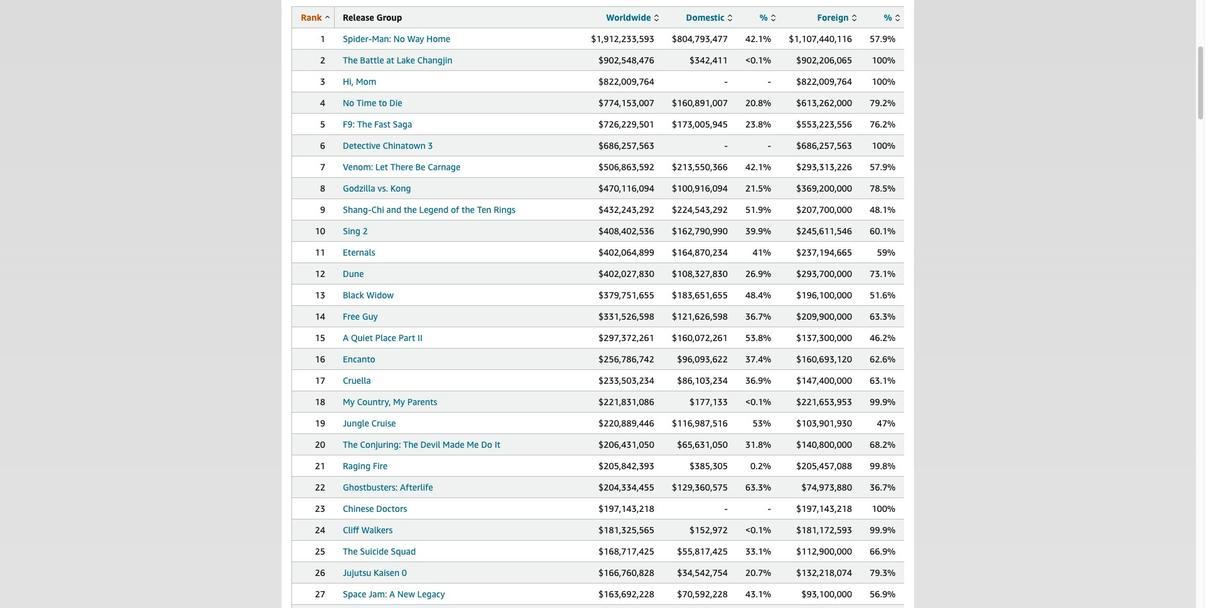 Task type: locate. For each thing, give the bounding box(es) containing it.
$221,831,086
[[599, 396, 655, 407]]

%
[[760, 12, 768, 23], [884, 12, 892, 23]]

0
[[402, 567, 407, 578]]

$183,651,655
[[672, 290, 728, 300]]

1 horizontal spatial $822,009,764
[[797, 76, 852, 87]]

1 horizontal spatial $197,143,218
[[797, 503, 852, 514]]

0 vertical spatial 99.9%
[[870, 396, 896, 407]]

3 up carnage
[[428, 140, 433, 151]]

0 horizontal spatial 36.7%
[[746, 311, 772, 322]]

33.1%
[[746, 546, 772, 557]]

do
[[481, 439, 492, 450]]

2 the from the left
[[462, 204, 475, 215]]

% right domestic 'link'
[[760, 12, 768, 23]]

the up hi,
[[343, 55, 358, 65]]

$245,611,546
[[797, 226, 852, 236]]

2 57.9% from the top
[[870, 161, 896, 172]]

1 horizontal spatial no
[[394, 33, 405, 44]]

57.9% up 78.5%
[[870, 161, 896, 172]]

2 42.1% from the top
[[746, 161, 772, 172]]

20.8%
[[746, 97, 772, 108]]

2
[[320, 55, 325, 65], [363, 226, 368, 236]]

78.5%
[[870, 183, 896, 193]]

63.3% up 46.2%
[[870, 311, 896, 322]]

% for second % link from right
[[760, 12, 768, 23]]

0 horizontal spatial 63.3%
[[746, 482, 772, 492]]

saga
[[393, 119, 412, 129]]

57.9% right '$1,107,440,116'
[[870, 33, 896, 44]]

100% for $822,009,764
[[872, 76, 896, 87]]

0 vertical spatial 63.3%
[[870, 311, 896, 322]]

0 vertical spatial <0.1%
[[746, 55, 772, 65]]

68.2%
[[870, 439, 896, 450]]

$613,262,000
[[797, 97, 852, 108]]

sing
[[343, 226, 361, 236]]

0 horizontal spatial $197,143,218
[[599, 503, 655, 514]]

79.2%
[[870, 97, 896, 108]]

59%
[[877, 247, 896, 258]]

godzilla vs. kong
[[343, 183, 411, 193]]

fast
[[374, 119, 391, 129]]

- down "0.2%"
[[768, 503, 771, 514]]

14
[[315, 311, 325, 322]]

0 horizontal spatial $822,009,764
[[599, 76, 655, 87]]

no left way
[[394, 33, 405, 44]]

% link right foreign link at top
[[884, 12, 900, 23]]

legend
[[419, 204, 449, 215]]

25
[[315, 546, 325, 557]]

1 horizontal spatial 2
[[363, 226, 368, 236]]

1 vertical spatial 42.1%
[[746, 161, 772, 172]]

the down cliff at the bottom left
[[343, 546, 358, 557]]

it
[[495, 439, 501, 450]]

42.1% for $804,793,477
[[746, 33, 772, 44]]

99.9% for $221,653,953
[[870, 396, 896, 407]]

4 100% from the top
[[872, 503, 896, 514]]

parents
[[407, 396, 437, 407]]

$822,009,764 down $902,206,065 on the right of page
[[797, 76, 852, 87]]

63.3% down "0.2%"
[[746, 482, 772, 492]]

57.9% for $1,107,440,116
[[870, 33, 896, 44]]

<0.1% for $342,411
[[746, 55, 772, 65]]

2 <0.1% from the top
[[746, 396, 772, 407]]

jungle
[[343, 418, 369, 428]]

jujutsu kaisen 0
[[343, 567, 407, 578]]

1 vertical spatial 57.9%
[[870, 161, 896, 172]]

made
[[443, 439, 465, 450]]

0 horizontal spatial my
[[343, 396, 355, 407]]

0 horizontal spatial a
[[343, 332, 349, 343]]

<0.1% up 33.1%
[[746, 525, 772, 535]]

foreign
[[818, 12, 849, 23]]

<0.1% down 36.9%
[[746, 396, 772, 407]]

1 horizontal spatial $686,257,563
[[797, 140, 852, 151]]

2 right sing
[[363, 226, 368, 236]]

1 horizontal spatial my
[[393, 396, 405, 407]]

22
[[315, 482, 325, 492]]

1 100% from the top
[[872, 55, 896, 65]]

$74,973,880
[[802, 482, 852, 492]]

1 vertical spatial <0.1%
[[746, 396, 772, 407]]

a left new
[[390, 589, 395, 599]]

country,
[[357, 396, 391, 407]]

0 horizontal spatial 2
[[320, 55, 325, 65]]

17
[[315, 375, 325, 386]]

0 vertical spatial 42.1%
[[746, 33, 772, 44]]

63.1%
[[870, 375, 896, 386]]

place
[[375, 332, 396, 343]]

99.9% for $181,172,593
[[870, 525, 896, 535]]

42.1%
[[746, 33, 772, 44], [746, 161, 772, 172]]

the right and at the top left of page
[[404, 204, 417, 215]]

$196,100,000
[[797, 290, 852, 300]]

42.1% right $804,793,477
[[746, 33, 772, 44]]

venom: let there be carnage
[[343, 161, 461, 172]]

1 % from the left
[[760, 12, 768, 23]]

jungle cruise link
[[343, 418, 396, 428]]

the right f9:
[[357, 119, 372, 129]]

$112,900,000
[[797, 546, 852, 557]]

$686,257,563 down $553,223,556
[[797, 140, 852, 151]]

3 <0.1% from the top
[[746, 525, 772, 535]]

26.9%
[[746, 268, 772, 279]]

the
[[343, 55, 358, 65], [357, 119, 372, 129], [343, 439, 358, 450], [403, 439, 418, 450], [343, 546, 358, 557]]

<0.1% up the "20.8%"
[[746, 55, 772, 65]]

detective
[[343, 140, 381, 151]]

2 vertical spatial <0.1%
[[746, 525, 772, 535]]

guy
[[362, 311, 378, 322]]

mom
[[356, 76, 376, 87]]

lake
[[397, 55, 415, 65]]

2 % from the left
[[884, 12, 892, 23]]

1 42.1% from the top
[[746, 33, 772, 44]]

1 vertical spatial 3
[[428, 140, 433, 151]]

13
[[315, 290, 325, 300]]

the down jungle
[[343, 439, 358, 450]]

2 99.9% from the top
[[870, 525, 896, 535]]

at
[[386, 55, 394, 65]]

21
[[315, 460, 325, 471]]

2 $822,009,764 from the left
[[797, 76, 852, 87]]

0 vertical spatial a
[[343, 332, 349, 343]]

ii
[[418, 332, 423, 343]]

1 horizontal spatial 63.3%
[[870, 311, 896, 322]]

part
[[399, 332, 415, 343]]

$213,550,366
[[672, 161, 728, 172]]

$197,143,218 up $181,172,593 at the bottom right
[[797, 503, 852, 514]]

2 down 1
[[320, 55, 325, 65]]

1 vertical spatial 99.9%
[[870, 525, 896, 535]]

2 my from the left
[[393, 396, 405, 407]]

$822,009,764 down "$902,548,476"
[[599, 76, 655, 87]]

of
[[451, 204, 459, 215]]

99.9% up 66.9%
[[870, 525, 896, 535]]

2 100% from the top
[[872, 76, 896, 87]]

1 horizontal spatial %
[[884, 12, 892, 23]]

1 horizontal spatial the
[[462, 204, 475, 215]]

23
[[315, 503, 325, 514]]

36.7%
[[746, 311, 772, 322], [870, 482, 896, 492]]

% right foreign link at top
[[884, 12, 892, 23]]

no left time
[[343, 97, 354, 108]]

$342,411
[[690, 55, 728, 65]]

0 vertical spatial 36.7%
[[746, 311, 772, 322]]

0 horizontal spatial the
[[404, 204, 417, 215]]

the suicide squad link
[[343, 546, 416, 557]]

conjuring:
[[360, 439, 401, 450]]

0 horizontal spatial % link
[[760, 12, 776, 23]]

0 horizontal spatial %
[[760, 12, 768, 23]]

99.9% down 63.1%
[[870, 396, 896, 407]]

16
[[315, 354, 325, 364]]

$108,327,830
[[672, 268, 728, 279]]

0 horizontal spatial $686,257,563
[[599, 140, 655, 151]]

my country, my parents
[[343, 396, 437, 407]]

a left quiet
[[343, 332, 349, 343]]

$822,009,764
[[599, 76, 655, 87], [797, 76, 852, 87]]

1 horizontal spatial 3
[[428, 140, 433, 151]]

57.9% for $293,313,226
[[870, 161, 896, 172]]

$140,800,000
[[797, 439, 852, 450]]

1 99.9% from the top
[[870, 396, 896, 407]]

0 vertical spatial 3
[[320, 76, 325, 87]]

7
[[320, 161, 325, 172]]

63.3%
[[870, 311, 896, 322], [746, 482, 772, 492]]

36.7% down 99.8%
[[870, 482, 896, 492]]

$686,257,563 down $726,229,501
[[599, 140, 655, 151]]

1 horizontal spatial % link
[[884, 12, 900, 23]]

1 horizontal spatial a
[[390, 589, 395, 599]]

42.1% up 21.5%
[[746, 161, 772, 172]]

1 the from the left
[[404, 204, 417, 215]]

3 100% from the top
[[872, 140, 896, 151]]

the right of
[[462, 204, 475, 215]]

2 $686,257,563 from the left
[[797, 140, 852, 151]]

-
[[725, 76, 728, 87], [768, 76, 771, 87], [725, 140, 728, 151], [768, 140, 771, 151], [725, 503, 728, 514], [768, 503, 771, 514]]

1 57.9% from the top
[[870, 33, 896, 44]]

1 <0.1% from the top
[[746, 55, 772, 65]]

$96,093,622
[[677, 354, 728, 364]]

my up jungle
[[343, 396, 355, 407]]

domestic
[[686, 12, 725, 23]]

release
[[343, 12, 374, 23]]

$369,200,000
[[797, 183, 852, 193]]

36.7% up the 53.8%
[[746, 311, 772, 322]]

dune
[[343, 268, 364, 279]]

$132,218,074
[[797, 567, 852, 578]]

20.7%
[[746, 567, 772, 578]]

ghostbusters: afterlife link
[[343, 482, 433, 492]]

$197,143,218 down "$204,334,455"
[[599, 503, 655, 514]]

0 vertical spatial 57.9%
[[870, 33, 896, 44]]

1 horizontal spatial 36.7%
[[870, 482, 896, 492]]

6
[[320, 140, 325, 151]]

3 up 4
[[320, 76, 325, 87]]

free
[[343, 311, 360, 322]]

% link right domestic 'link'
[[760, 12, 776, 23]]

new
[[397, 589, 415, 599]]

73.1%
[[870, 268, 896, 279]]

the battle at lake changjin
[[343, 55, 453, 65]]

domestic link
[[686, 12, 732, 23]]

my left parents
[[393, 396, 405, 407]]

0 horizontal spatial no
[[343, 97, 354, 108]]

42.1% for $213,550,366
[[746, 161, 772, 172]]



Task type: describe. For each thing, give the bounding box(es) containing it.
time
[[357, 97, 376, 108]]

8
[[320, 183, 325, 193]]

$168,717,425
[[599, 546, 655, 557]]

quiet
[[351, 332, 373, 343]]

$220,889,446
[[599, 418, 655, 428]]

$470,116,094
[[599, 183, 655, 193]]

- up the "20.8%"
[[768, 76, 771, 87]]

carnage
[[428, 161, 461, 172]]

$100,916,094
[[672, 183, 728, 193]]

$331,526,598
[[599, 311, 655, 322]]

jam:
[[369, 589, 387, 599]]

black widow link
[[343, 290, 394, 300]]

1 my from the left
[[343, 396, 355, 407]]

53%
[[753, 418, 771, 428]]

1 $197,143,218 from the left
[[599, 503, 655, 514]]

black
[[343, 290, 364, 300]]

the for conjuring:
[[343, 439, 358, 450]]

% for first % link from the right
[[884, 12, 892, 23]]

0 horizontal spatial 3
[[320, 76, 325, 87]]

- down 23.8%
[[768, 140, 771, 151]]

detective chinatown 3
[[343, 140, 433, 151]]

the left devil
[[403, 439, 418, 450]]

0 vertical spatial 2
[[320, 55, 325, 65]]

$205,457,088
[[797, 460, 852, 471]]

suicide
[[360, 546, 389, 557]]

free guy
[[343, 311, 378, 322]]

legacy
[[417, 589, 445, 599]]

cliff walkers link
[[343, 525, 393, 535]]

$177,133
[[690, 396, 728, 407]]

27
[[315, 589, 325, 599]]

raging
[[343, 460, 371, 471]]

1 vertical spatial 36.7%
[[870, 482, 896, 492]]

$86,103,234
[[677, 375, 728, 386]]

1 vertical spatial 2
[[363, 226, 368, 236]]

$160,072,261
[[672, 332, 728, 343]]

$379,751,655
[[599, 290, 655, 300]]

2 % link from the left
[[884, 12, 900, 23]]

51.9%
[[746, 204, 772, 215]]

group
[[377, 12, 402, 23]]

<0.1% for $177,133
[[746, 396, 772, 407]]

100% for $686,257,563
[[872, 140, 896, 151]]

godzilla
[[343, 183, 375, 193]]

sing 2 link
[[343, 226, 368, 236]]

detective chinatown 3 link
[[343, 140, 433, 151]]

$902,206,065
[[797, 55, 852, 65]]

1 $686,257,563 from the left
[[599, 140, 655, 151]]

1 vertical spatial no
[[343, 97, 354, 108]]

100% for $197,143,218
[[872, 503, 896, 514]]

100% for $902,206,065
[[872, 55, 896, 65]]

hi,
[[343, 76, 354, 87]]

1 vertical spatial a
[[390, 589, 395, 599]]

chinese doctors
[[343, 503, 407, 514]]

5
[[320, 119, 325, 129]]

$774,153,007
[[599, 97, 655, 108]]

11
[[315, 247, 325, 258]]

37.4%
[[746, 354, 772, 364]]

- up $152,972
[[725, 503, 728, 514]]

$297,372,261
[[599, 332, 655, 343]]

spider-man: no way home
[[343, 33, 451, 44]]

1 % link from the left
[[760, 12, 776, 23]]

venom: let there be carnage link
[[343, 161, 461, 172]]

the conjuring: the devil made me do it
[[343, 439, 501, 450]]

$408,402,536
[[599, 226, 655, 236]]

the for suicide
[[343, 546, 358, 557]]

$181,172,593
[[797, 525, 852, 535]]

$152,972
[[690, 525, 728, 535]]

51.6%
[[870, 290, 896, 300]]

4
[[320, 97, 325, 108]]

2 $197,143,218 from the left
[[797, 503, 852, 514]]

1 vertical spatial 63.3%
[[746, 482, 772, 492]]

f9: the fast saga link
[[343, 119, 412, 129]]

cruella
[[343, 375, 371, 386]]

changjin
[[417, 55, 453, 65]]

doctors
[[376, 503, 407, 514]]

home
[[427, 33, 451, 44]]

devil
[[421, 439, 440, 450]]

jujutsu kaisen 0 link
[[343, 567, 407, 578]]

43.1%
[[746, 589, 772, 599]]

cliff
[[343, 525, 359, 535]]

9
[[320, 204, 325, 215]]

no time to die
[[343, 97, 403, 108]]

afterlife
[[400, 482, 433, 492]]

$209,900,000
[[797, 311, 852, 322]]

- down $173,005,945
[[725, 140, 728, 151]]

62.6%
[[870, 354, 896, 364]]

1 $822,009,764 from the left
[[599, 76, 655, 87]]

be
[[416, 161, 426, 172]]

jujutsu
[[343, 567, 371, 578]]

shang-chi and the legend of the ten rings
[[343, 204, 516, 215]]

$34,542,754
[[677, 567, 728, 578]]

battle
[[360, 55, 384, 65]]

- down $342,411
[[725, 76, 728, 87]]

12
[[315, 268, 325, 279]]

39.9%
[[746, 226, 772, 236]]

$206,431,050
[[599, 439, 655, 450]]

to
[[379, 97, 387, 108]]

chinatown
[[383, 140, 426, 151]]

$221,653,953
[[797, 396, 852, 407]]

die
[[390, 97, 403, 108]]

godzilla vs. kong link
[[343, 183, 411, 193]]

<0.1% for $152,972
[[746, 525, 772, 535]]

space jam: a new legacy
[[343, 589, 445, 599]]

the for battle
[[343, 55, 358, 65]]

man:
[[372, 33, 391, 44]]

shang-
[[343, 204, 372, 215]]

no time to die link
[[343, 97, 403, 108]]

the suicide squad
[[343, 546, 416, 557]]

66.9%
[[870, 546, 896, 557]]

f9: the fast saga
[[343, 119, 412, 129]]

0 vertical spatial no
[[394, 33, 405, 44]]

my country, my parents link
[[343, 396, 437, 407]]

31.8%
[[746, 439, 772, 450]]

$163,692,228
[[599, 589, 655, 599]]

hi, mom
[[343, 76, 376, 87]]

24
[[315, 525, 325, 535]]



Task type: vqa. For each thing, say whether or not it's contained in the screenshot.
'$379,751,655'
yes



